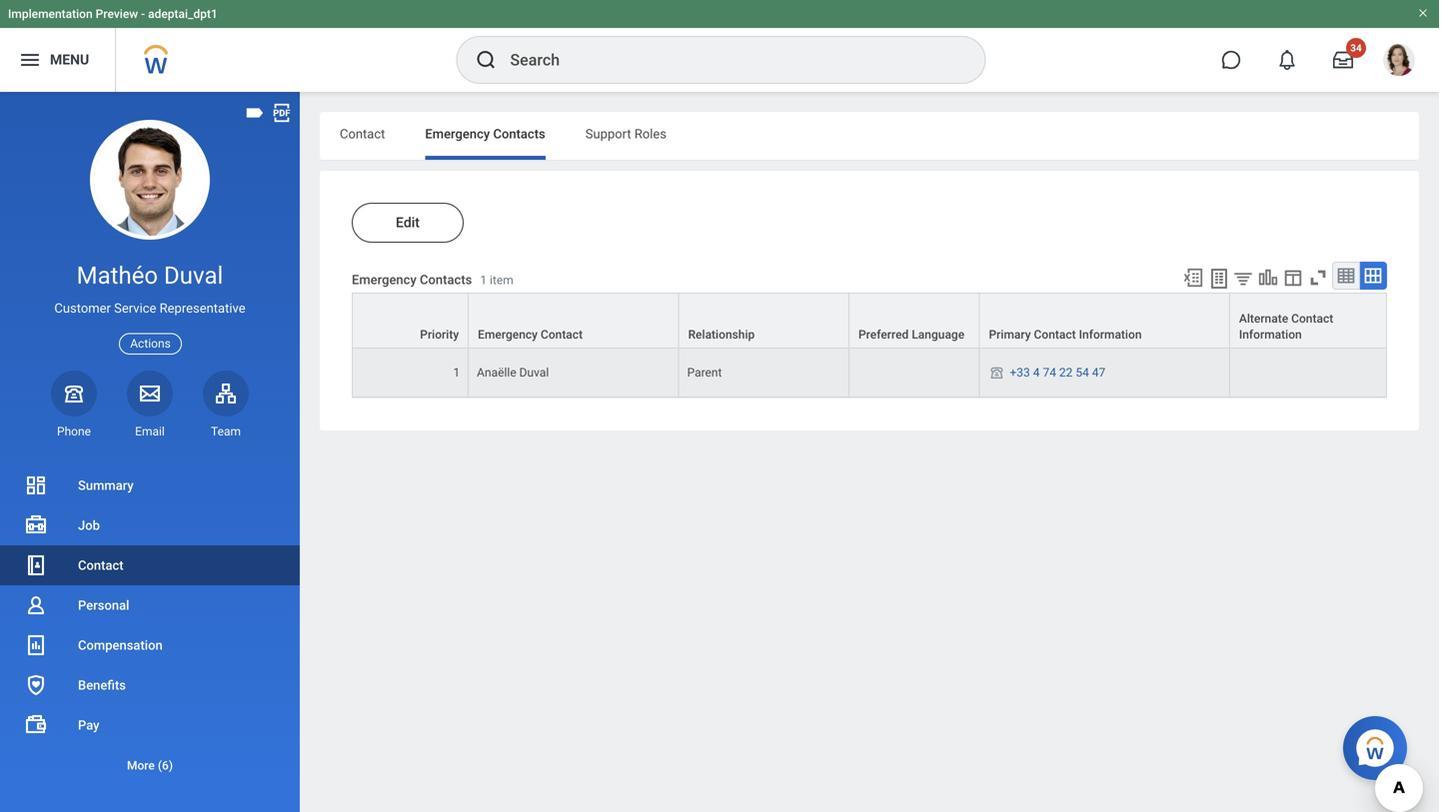 Task type: describe. For each thing, give the bounding box(es) containing it.
54
[[1076, 366, 1090, 380]]

team
[[211, 425, 241, 439]]

more (6) button
[[0, 746, 300, 786]]

preferred language
[[859, 328, 965, 342]]

mathéo
[[77, 261, 158, 290]]

job image
[[24, 514, 48, 538]]

job link
[[0, 506, 300, 546]]

+33
[[1010, 366, 1031, 380]]

relationship
[[688, 328, 755, 342]]

primary contact information
[[989, 328, 1142, 342]]

navigation pane region
[[0, 92, 300, 813]]

search image
[[474, 48, 498, 72]]

-
[[141, 7, 145, 21]]

more (6)
[[127, 759, 173, 773]]

representative
[[160, 301, 246, 316]]

team mathéo duval element
[[203, 424, 249, 440]]

34 button
[[1322, 38, 1367, 82]]

(6)
[[158, 759, 173, 773]]

priority button
[[353, 294, 468, 348]]

emergency contact button
[[469, 294, 678, 348]]

view worker - expand/collapse chart image
[[1258, 267, 1280, 289]]

anaëlle duval element
[[477, 362, 549, 380]]

list containing summary
[[0, 466, 300, 786]]

contact for emergency contact
[[541, 328, 583, 342]]

more (6) button
[[0, 754, 300, 778]]

information for primary contact information
[[1079, 328, 1142, 342]]

+33 4 74 22 54 47
[[1010, 366, 1106, 380]]

row for mathéo duval
[[352, 293, 1388, 349]]

table image
[[1337, 266, 1357, 286]]

summary
[[78, 478, 134, 493]]

1 inside emergency contacts 1 item
[[480, 273, 487, 287]]

email mathéo duval element
[[127, 424, 173, 440]]

primary contact information button
[[980, 294, 1230, 348]]

parent element
[[687, 362, 722, 380]]

select to filter grid data image
[[1233, 268, 1255, 289]]

menu button
[[0, 28, 115, 92]]

actions button
[[119, 333, 182, 355]]

47
[[1093, 366, 1106, 380]]

customer
[[54, 301, 111, 316]]

benefits link
[[0, 666, 300, 706]]

job
[[78, 518, 100, 533]]

export to excel image
[[1183, 267, 1205, 289]]

34
[[1351, 42, 1362, 54]]

emergency contact
[[478, 328, 583, 342]]

inbox large image
[[1334, 50, 1354, 70]]

personal
[[78, 598, 129, 613]]

compensation image
[[24, 634, 48, 658]]

emergency for emergency contact
[[478, 328, 538, 342]]

1 cell from the left
[[850, 349, 980, 398]]

contact for primary contact information
[[1034, 328, 1076, 342]]

menu
[[50, 52, 89, 68]]

compensation
[[78, 638, 163, 653]]

parent
[[687, 366, 722, 380]]

benefits
[[78, 678, 126, 693]]

emergency for emergency contacts
[[425, 126, 490, 141]]

email
[[135, 425, 165, 439]]

primary
[[989, 328, 1031, 342]]

preview
[[96, 7, 138, 21]]

support
[[586, 126, 631, 141]]

22
[[1060, 366, 1073, 380]]

compensation link
[[0, 626, 300, 666]]

mail image
[[138, 382, 162, 406]]

personal image
[[24, 594, 48, 618]]

customer service representative
[[54, 301, 246, 316]]

profile logan mcneil image
[[1384, 44, 1416, 80]]

74
[[1043, 366, 1057, 380]]

alternate contact information button
[[1231, 294, 1387, 348]]



Task type: vqa. For each thing, say whether or not it's contained in the screenshot.
customer service representative
yes



Task type: locate. For each thing, give the bounding box(es) containing it.
close environment banner image
[[1418, 7, 1430, 19]]

1 vertical spatial duval
[[520, 366, 549, 380]]

contact inside popup button
[[1034, 328, 1076, 342]]

contacts up priority popup button at top left
[[420, 272, 472, 287]]

contact image
[[24, 554, 48, 578]]

phone image inside row
[[988, 365, 1006, 381]]

0 horizontal spatial contacts
[[420, 272, 472, 287]]

0 vertical spatial emergency
[[425, 126, 490, 141]]

implementation
[[8, 7, 93, 21]]

2 row from the top
[[352, 349, 1388, 398]]

pay link
[[0, 706, 300, 746]]

1 vertical spatial contacts
[[420, 272, 472, 287]]

contact up the personal
[[78, 558, 124, 573]]

tab list containing contact
[[320, 112, 1420, 160]]

information inside popup button
[[1079, 328, 1142, 342]]

1 vertical spatial emergency
[[352, 272, 417, 287]]

1 horizontal spatial 1
[[480, 273, 487, 287]]

information down alternate
[[1240, 328, 1302, 342]]

contacts for emergency contacts
[[493, 126, 546, 141]]

row
[[352, 293, 1388, 349], [352, 349, 1388, 398]]

emergency down search icon
[[425, 126, 490, 141]]

duval up "representative"
[[164, 261, 223, 290]]

row for support roles
[[352, 349, 1388, 398]]

contact inside navigation pane region
[[78, 558, 124, 573]]

roles
[[635, 126, 667, 141]]

menu banner
[[0, 0, 1440, 92]]

emergency inside tab list
[[425, 126, 490, 141]]

1 left item
[[480, 273, 487, 287]]

phone button
[[51, 371, 97, 440]]

0 horizontal spatial cell
[[850, 349, 980, 398]]

relationship button
[[679, 294, 849, 348]]

emergency for emergency contacts 1 item
[[352, 272, 417, 287]]

notifications large image
[[1278, 50, 1298, 70]]

1
[[480, 273, 487, 287], [453, 366, 460, 380]]

contact
[[340, 126, 385, 141], [1292, 312, 1334, 326], [541, 328, 583, 342], [1034, 328, 1076, 342], [78, 558, 124, 573]]

click to view/edit grid preferences image
[[1283, 267, 1305, 289]]

emergency up priority popup button at top left
[[352, 272, 417, 287]]

mathéo duval
[[77, 261, 223, 290]]

benefits image
[[24, 674, 48, 698]]

more
[[127, 759, 155, 773]]

0 horizontal spatial 1
[[453, 366, 460, 380]]

duval inside row
[[520, 366, 549, 380]]

actions
[[130, 337, 171, 351]]

2 information from the left
[[1240, 328, 1302, 342]]

team link
[[203, 371, 249, 440]]

phone image
[[988, 365, 1006, 381], [60, 382, 88, 406]]

justify image
[[18, 48, 42, 72]]

contact down fullscreen image
[[1292, 312, 1334, 326]]

contacts down search icon
[[493, 126, 546, 141]]

edit
[[396, 214, 420, 231]]

cell
[[850, 349, 980, 398], [1231, 349, 1388, 398]]

Search Workday  search field
[[510, 38, 944, 82]]

duval right anaëlle
[[520, 366, 549, 380]]

1 vertical spatial 1
[[453, 366, 460, 380]]

1 horizontal spatial contacts
[[493, 126, 546, 141]]

row containing 1
[[352, 349, 1388, 398]]

anaëlle duval
[[477, 366, 549, 380]]

0 vertical spatial duval
[[164, 261, 223, 290]]

summary image
[[24, 474, 48, 498]]

1 information from the left
[[1079, 328, 1142, 342]]

emergency inside popup button
[[478, 328, 538, 342]]

edit button
[[352, 203, 464, 243]]

tag image
[[244, 102, 266, 124]]

phone image inside popup button
[[60, 382, 88, 406]]

duval for anaëlle duval
[[520, 366, 549, 380]]

2 cell from the left
[[1231, 349, 1388, 398]]

email button
[[127, 371, 173, 440]]

1 horizontal spatial cell
[[1231, 349, 1388, 398]]

contacts
[[493, 126, 546, 141], [420, 272, 472, 287]]

information for alternate contact information
[[1240, 328, 1302, 342]]

cell down preferred language
[[850, 349, 980, 398]]

view team image
[[214, 382, 238, 406]]

tab list
[[320, 112, 1420, 160]]

cell down alternate contact information
[[1231, 349, 1388, 398]]

implementation preview -   adeptai_dpt1
[[8, 7, 218, 21]]

emergency
[[425, 126, 490, 141], [352, 272, 417, 287], [478, 328, 538, 342]]

information
[[1079, 328, 1142, 342], [1240, 328, 1302, 342]]

1 horizontal spatial information
[[1240, 328, 1302, 342]]

duval inside navigation pane region
[[164, 261, 223, 290]]

0 horizontal spatial information
[[1079, 328, 1142, 342]]

phone image up phone
[[60, 382, 88, 406]]

item
[[490, 273, 514, 287]]

phone mathéo duval element
[[51, 424, 97, 440]]

0 horizontal spatial phone image
[[60, 382, 88, 406]]

phone
[[57, 425, 91, 439]]

pay
[[78, 718, 99, 733]]

emergency up anaëlle duval element
[[478, 328, 538, 342]]

duval for mathéo duval
[[164, 261, 223, 290]]

emergency contacts 1 item
[[352, 272, 514, 287]]

service
[[114, 301, 156, 316]]

expand table image
[[1364, 266, 1384, 286]]

duval
[[164, 261, 223, 290], [520, 366, 549, 380]]

1 horizontal spatial duval
[[520, 366, 549, 380]]

0 vertical spatial 1
[[480, 273, 487, 287]]

support roles
[[586, 126, 667, 141]]

alternate contact information
[[1240, 312, 1334, 342]]

pay image
[[24, 714, 48, 738]]

list
[[0, 466, 300, 786]]

toolbar
[[1174, 262, 1388, 293]]

+33 4 74 22 54 47 link
[[1010, 362, 1106, 380]]

1 horizontal spatial phone image
[[988, 365, 1006, 381]]

view printable version (pdf) image
[[271, 102, 293, 124]]

contact for alternate contact information
[[1292, 312, 1334, 326]]

preferred language button
[[850, 294, 979, 348]]

language
[[912, 328, 965, 342]]

phone image left "+33"
[[988, 365, 1006, 381]]

contact up edit button
[[340, 126, 385, 141]]

contacts for emergency contacts 1 item
[[420, 272, 472, 287]]

emergency contacts
[[425, 126, 546, 141]]

information inside alternate contact information
[[1240, 328, 1302, 342]]

priority
[[420, 328, 459, 342]]

preferred
[[859, 328, 909, 342]]

summary link
[[0, 466, 300, 506]]

export to worksheets image
[[1208, 267, 1232, 291]]

anaëlle
[[477, 366, 517, 380]]

1 row from the top
[[352, 293, 1388, 349]]

contact inside alternate contact information
[[1292, 312, 1334, 326]]

contact up anaëlle duval element
[[541, 328, 583, 342]]

information up 47
[[1079, 328, 1142, 342]]

1 left anaëlle
[[453, 366, 460, 380]]

adeptai_dpt1
[[148, 7, 218, 21]]

2 vertical spatial emergency
[[478, 328, 538, 342]]

4
[[1033, 366, 1040, 380]]

0 horizontal spatial duval
[[164, 261, 223, 290]]

fullscreen image
[[1308, 267, 1330, 289]]

contact link
[[0, 546, 300, 586]]

row containing alternate contact information
[[352, 293, 1388, 349]]

alternate
[[1240, 312, 1289, 326]]

contact up +33 4 74 22 54 47 link
[[1034, 328, 1076, 342]]

0 vertical spatial contacts
[[493, 126, 546, 141]]

personal link
[[0, 586, 300, 626]]



